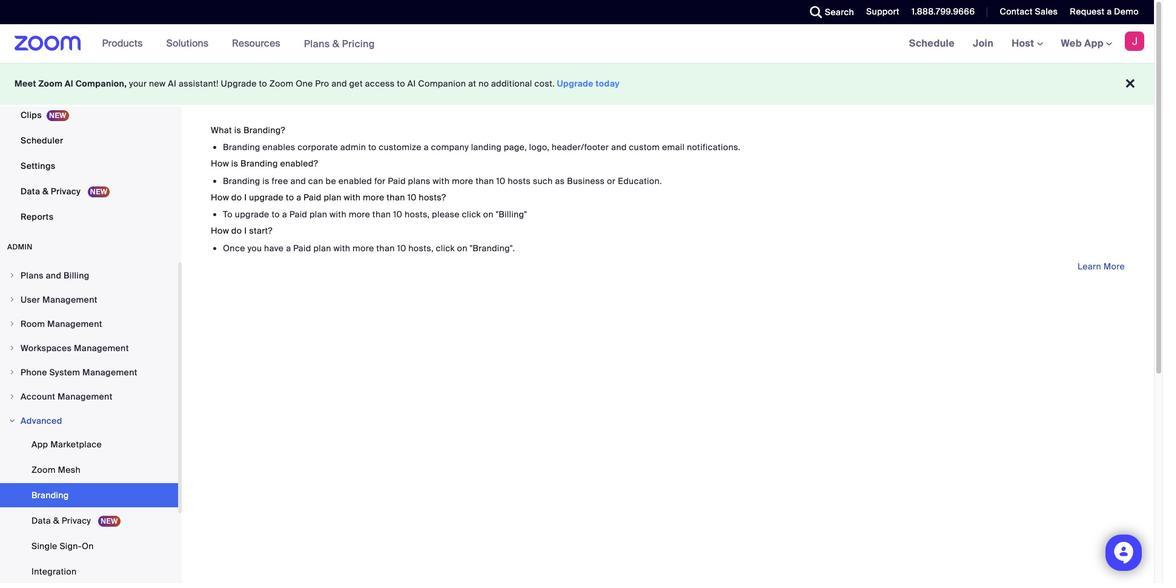 Task type: describe. For each thing, give the bounding box(es) containing it.
education.
[[618, 176, 663, 187]]

advanced
[[21, 416, 62, 427]]

meet zoom ai companion, your new ai assistant! upgrade to zoom one pro and get access to ai companion at no additional cost. upgrade today
[[15, 78, 620, 89]]

to inside branding enables corporate admin to customize a company landing page, logo, header/footer and custom email notifications. how is branding enabled?
[[369, 142, 377, 153]]

management for user management
[[42, 295, 97, 306]]

join
[[974, 37, 994, 50]]

learn more link
[[211, 260, 1126, 273]]

at
[[469, 78, 477, 89]]

& for clips
[[42, 186, 49, 197]]

than down branding enables corporate admin to customize a company landing page, logo, header/footer and custom email notifications. how is branding enabled?
[[476, 176, 494, 187]]

clips
[[21, 110, 42, 121]]

integration link
[[0, 560, 178, 584]]

plans for plans and billing
[[21, 270, 44, 281]]

your
[[129, 78, 147, 89]]

and inside menu item
[[46, 270, 61, 281]]

10 inside to upgrade to a paid plan with more than 10 hosts, please click on "billing" how do i start?
[[393, 209, 403, 220]]

products
[[102, 37, 143, 50]]

mesh
[[58, 465, 81, 476]]

zoom mesh
[[32, 465, 81, 476]]

& for app marketplace
[[53, 516, 59, 527]]

request a demo
[[1071, 6, 1140, 17]]

10 down to upgrade to a paid plan with more than 10 hosts, please click on "billing" how do i start?
[[397, 243, 407, 254]]

plan for have
[[314, 243, 331, 254]]

than left hosts?
[[387, 192, 405, 203]]

"branding".
[[470, 243, 516, 254]]

solutions
[[166, 37, 209, 50]]

new
[[149, 78, 166, 89]]

plans and billing menu item
[[0, 264, 178, 287]]

on
[[82, 541, 94, 552]]

upgrade inside 'branding is free and can be enabled for paid plans with more than 10 hosts such as business or education. how do i upgrade to a paid plan with more than 10 hosts?'
[[249, 192, 284, 203]]

plan inside 'branding is free and can be enabled for paid plans with more than 10 hosts such as business or education. how do i upgrade to a paid plan with more than 10 hosts?'
[[324, 192, 342, 203]]

management for room management
[[47, 319, 102, 330]]

hosts, for please
[[405, 209, 430, 220]]

scheduler
[[21, 135, 63, 146]]

plans and billing
[[21, 270, 89, 281]]

admin menu menu
[[0, 264, 178, 584]]

email
[[663, 142, 685, 153]]

"billing"
[[496, 209, 527, 220]]

product information navigation
[[93, 24, 384, 64]]

is for what
[[234, 125, 241, 136]]

personal menu menu
[[0, 0, 178, 230]]

data & privacy link for single sign-on
[[0, 509, 178, 533]]

1 vertical spatial on
[[457, 243, 468, 254]]

once you have a paid plan with more than 10 hosts, click on "branding".
[[223, 243, 516, 254]]

logo,
[[530, 142, 550, 153]]

one
[[296, 78, 313, 89]]

admin
[[7, 242, 33, 252]]

more down branding enables corporate admin to customize a company landing page, logo, header/footer and custom email notifications. how is branding enabled?
[[452, 176, 474, 187]]

room management menu item
[[0, 313, 178, 336]]

workspaces management menu item
[[0, 337, 178, 360]]

contact sales
[[1001, 6, 1059, 17]]

branding for branding
[[32, 490, 69, 501]]

app inside the meetings navigation
[[1085, 37, 1105, 50]]

privacy for single sign-on
[[62, 516, 91, 527]]

web app button
[[1062, 37, 1113, 50]]

how inside 'branding is free and can be enabled for paid plans with more than 10 hosts such as business or education. how do i upgrade to a paid plan with more than 10 hosts?'
[[211, 192, 229, 203]]

right image for user
[[8, 296, 16, 304]]

single
[[32, 541, 57, 552]]

once
[[223, 243, 245, 254]]

enables
[[263, 142, 296, 153]]

corporate
[[298, 142, 338, 153]]

sign-
[[60, 541, 82, 552]]

system
[[49, 367, 80, 378]]

no
[[479, 78, 489, 89]]

branding down enables
[[241, 158, 278, 169]]

customize
[[379, 142, 422, 153]]

single sign-on
[[32, 541, 94, 552]]

a right have
[[286, 243, 291, 254]]

do inside 'branding is free and can be enabled for paid plans with more than 10 hosts such as business or education. how do i upgrade to a paid plan with more than 10 hosts?'
[[231, 192, 242, 203]]

plans
[[408, 176, 431, 187]]

clips link
[[0, 103, 178, 127]]

contact
[[1001, 6, 1034, 17]]

search
[[826, 7, 855, 18]]

learn
[[1079, 261, 1102, 272]]

settings
[[21, 161, 55, 172]]

landing
[[471, 142, 502, 153]]

banner containing products
[[0, 24, 1155, 64]]

access
[[365, 78, 395, 89]]

account management
[[21, 392, 113, 403]]

to right access
[[397, 78, 406, 89]]

page,
[[504, 142, 527, 153]]

reports
[[21, 212, 54, 222]]

branding for branding enables corporate admin to customize a company landing page, logo, header/footer and custom email notifications. how is branding enabled?
[[223, 142, 260, 153]]

host button
[[1012, 37, 1044, 50]]

single sign-on link
[[0, 535, 178, 559]]

meet zoom ai companion, footer
[[0, 63, 1155, 105]]

business
[[567, 176, 605, 187]]

zoom logo image
[[15, 36, 81, 51]]

schedule link
[[901, 24, 965, 63]]

scheduler link
[[0, 129, 178, 153]]

is for branding
[[263, 176, 270, 187]]

1.888.799.9666
[[912, 6, 976, 17]]

10 left hosts
[[497, 176, 506, 187]]

custom
[[629, 142, 660, 153]]

what
[[211, 125, 232, 136]]

advanced menu
[[0, 433, 178, 584]]

a inside 'branding is free and can be enabled for paid plans with more than 10 hosts such as business or education. how do i upgrade to a paid plan with more than 10 hosts?'
[[297, 192, 302, 203]]

products button
[[102, 24, 148, 63]]

data for reports
[[21, 186, 40, 197]]

data & privacy for single sign-on
[[32, 516, 93, 527]]

meetings navigation
[[901, 24, 1155, 64]]

with inside to upgrade to a paid plan with more than 10 hosts, please click on "billing" how do i start?
[[330, 209, 347, 220]]

room management
[[21, 319, 102, 330]]

a inside to upgrade to a paid plan with more than 10 hosts, please click on "billing" how do i start?
[[282, 209, 287, 220]]

request
[[1071, 6, 1105, 17]]

user management menu item
[[0, 289, 178, 312]]

than down to upgrade to a paid plan with more than 10 hosts, please click on "billing" how do i start?
[[377, 243, 395, 254]]

app marketplace link
[[0, 433, 178, 457]]

companion,
[[76, 78, 127, 89]]

marketplace
[[50, 440, 102, 450]]

with up hosts?
[[433, 176, 450, 187]]

data & privacy link for reports
[[0, 179, 178, 204]]

workspaces management
[[21, 343, 129, 354]]

side navigation navigation
[[0, 0, 182, 584]]

company
[[431, 142, 469, 153]]

2 ai from the left
[[168, 78, 177, 89]]

search button
[[801, 0, 858, 24]]



Task type: vqa. For each thing, say whether or not it's contained in the screenshot.
Card
no



Task type: locate. For each thing, give the bounding box(es) containing it.
to inside to upgrade to a paid plan with more than 10 hosts, please click on "billing" how do i start?
[[272, 209, 280, 220]]

and inside branding enables corporate admin to customize a company landing page, logo, header/footer and custom email notifications. how is branding enabled?
[[612, 142, 627, 153]]

privacy inside the advanced menu
[[62, 516, 91, 527]]

zoom mesh link
[[0, 458, 178, 483]]

right image left room
[[8, 321, 16, 328]]

2 vertical spatial plan
[[314, 243, 331, 254]]

with down enabled
[[344, 192, 361, 203]]

right image inside the room management menu item
[[8, 321, 16, 328]]

contact sales link
[[991, 0, 1062, 24], [1001, 6, 1059, 17]]

branding for branding is free and can be enabled for paid plans with more than 10 hosts such as business or education. how do i upgrade to a paid plan with more than 10 hosts?
[[223, 176, 260, 187]]

& inside personal menu menu
[[42, 186, 49, 197]]

than
[[476, 176, 494, 187], [387, 192, 405, 203], [373, 209, 391, 220], [377, 243, 395, 254]]

1 do from the top
[[231, 192, 242, 203]]

0 vertical spatial is
[[234, 125, 241, 136]]

2 i from the top
[[244, 226, 247, 237]]

to up start? on the left top of the page
[[272, 209, 280, 220]]

& up single sign-on
[[53, 516, 59, 527]]

resources
[[232, 37, 280, 50]]

plans & pricing link
[[304, 37, 375, 50], [304, 37, 375, 50]]

right image left account
[[8, 393, 16, 401]]

profile picture image
[[1126, 32, 1145, 51]]

ai left companion
[[408, 78, 416, 89]]

data & privacy link up single sign-on link
[[0, 509, 178, 533]]

0 vertical spatial plans
[[304, 37, 330, 50]]

right image inside account management menu item
[[8, 393, 16, 401]]

hosts, inside to upgrade to a paid plan with more than 10 hosts, please click on "billing" how do i start?
[[405, 209, 430, 220]]

0 horizontal spatial ai
[[65, 78, 73, 89]]

plans inside menu item
[[21, 270, 44, 281]]

a left company
[[424, 142, 429, 153]]

do up the once
[[231, 226, 242, 237]]

notifications.
[[687, 142, 741, 153]]

integration
[[32, 567, 77, 578]]

1 vertical spatial plan
[[310, 209, 328, 220]]

right image inside "workspaces management" menu item
[[8, 345, 16, 352]]

app
[[1085, 37, 1105, 50], [32, 440, 48, 450]]

data & privacy down settings
[[21, 186, 83, 197]]

1 horizontal spatial app
[[1085, 37, 1105, 50]]

do
[[231, 192, 242, 203], [231, 226, 242, 237]]

or
[[608, 176, 616, 187]]

3 right image from the top
[[8, 393, 16, 401]]

web app
[[1062, 37, 1105, 50]]

hosts, down please
[[409, 243, 434, 254]]

meet
[[15, 78, 36, 89]]

cost.
[[535, 78, 555, 89]]

demo
[[1115, 6, 1140, 17]]

on left "branding".
[[457, 243, 468, 254]]

right image inside user management menu item
[[8, 296, 16, 304]]

zoom left one
[[270, 78, 294, 89]]

click inside to upgrade to a paid plan with more than 10 hosts, please click on "billing" how do i start?
[[462, 209, 481, 220]]

resources button
[[232, 24, 286, 63]]

upgrade down free
[[249, 192, 284, 203]]

banner
[[0, 24, 1155, 64]]

phone system management menu item
[[0, 361, 178, 384]]

room
[[21, 319, 45, 330]]

on
[[484, 209, 494, 220], [457, 243, 468, 254]]

1 horizontal spatial ai
[[168, 78, 177, 89]]

hosts?
[[419, 192, 446, 203]]

management down billing
[[42, 295, 97, 306]]

2 do from the top
[[231, 226, 242, 237]]

to upgrade to a paid plan with more than 10 hosts, please click on "billing" how do i start?
[[211, 209, 527, 237]]

what is branding?
[[211, 125, 286, 136]]

plan inside to upgrade to a paid plan with more than 10 hosts, please click on "billing" how do i start?
[[310, 209, 328, 220]]

app down 'advanced'
[[32, 440, 48, 450]]

account management menu item
[[0, 386, 178, 409]]

hosts, for click
[[409, 243, 434, 254]]

right image for phone
[[8, 369, 16, 376]]

2 how from the top
[[211, 192, 229, 203]]

3 how from the top
[[211, 226, 229, 237]]

to
[[259, 78, 267, 89], [397, 78, 406, 89], [369, 142, 377, 153], [286, 192, 294, 203], [272, 209, 280, 220]]

0 horizontal spatial on
[[457, 243, 468, 254]]

data inside the advanced menu
[[32, 516, 51, 527]]

data
[[21, 186, 40, 197], [32, 516, 51, 527]]

to
[[223, 209, 233, 220]]

start?
[[249, 226, 273, 237]]

right image for room
[[8, 321, 16, 328]]

i left start? on the left top of the page
[[244, 226, 247, 237]]

privacy down the settings link
[[51, 186, 81, 197]]

branding inside the advanced menu
[[32, 490, 69, 501]]

management
[[42, 295, 97, 306], [47, 319, 102, 330], [74, 343, 129, 354], [82, 367, 137, 378], [58, 392, 113, 403]]

management for workspaces management
[[74, 343, 129, 354]]

&
[[333, 37, 340, 50], [42, 186, 49, 197], [53, 516, 59, 527]]

please
[[432, 209, 460, 220]]

2 right image from the top
[[8, 345, 16, 352]]

right image left workspaces
[[8, 345, 16, 352]]

is down 'what is branding?'
[[231, 158, 238, 169]]

0 vertical spatial click
[[462, 209, 481, 220]]

on left '"billing"'
[[484, 209, 494, 220]]

branding?
[[244, 125, 286, 136]]

branding down zoom mesh
[[32, 490, 69, 501]]

with down to upgrade to a paid plan with more than 10 hosts, please click on "billing" how do i start?
[[334, 243, 351, 254]]

privacy for reports
[[51, 186, 81, 197]]

is inside 'branding is free and can be enabled for paid plans with more than 10 hosts such as business or education. how do i upgrade to a paid plan with more than 10 hosts?'
[[263, 176, 270, 187]]

1 i from the top
[[244, 192, 247, 203]]

for
[[375, 176, 386, 187]]

branding is free and can be enabled for paid plans with more than 10 hosts such as business or education. how do i upgrade to a paid plan with more than 10 hosts?
[[211, 176, 663, 203]]

admin
[[341, 142, 366, 153]]

0 vertical spatial do
[[231, 192, 242, 203]]

2 right image from the top
[[8, 321, 16, 328]]

branding down 'what is branding?'
[[223, 142, 260, 153]]

do inside to upgrade to a paid plan with more than 10 hosts, please click on "billing" how do i start?
[[231, 226, 242, 237]]

0 vertical spatial upgrade
[[249, 192, 284, 203]]

reports link
[[0, 205, 178, 229]]

data & privacy for reports
[[21, 186, 83, 197]]

1 vertical spatial data
[[32, 516, 51, 527]]

zoom left mesh
[[32, 465, 56, 476]]

and left custom at the right top
[[612, 142, 627, 153]]

2 data & privacy link from the top
[[0, 509, 178, 533]]

enabled
[[339, 176, 372, 187]]

1 vertical spatial hosts,
[[409, 243, 434, 254]]

1 vertical spatial data & privacy link
[[0, 509, 178, 533]]

a
[[1108, 6, 1113, 17], [424, 142, 429, 153], [297, 192, 302, 203], [282, 209, 287, 220], [286, 243, 291, 254]]

1 vertical spatial how
[[211, 192, 229, 203]]

pricing
[[342, 37, 375, 50]]

0 vertical spatial i
[[244, 192, 247, 203]]

management inside menu item
[[47, 319, 102, 330]]

app inside the advanced menu
[[32, 440, 48, 450]]

management up account management menu item
[[82, 367, 137, 378]]

& inside the advanced menu
[[53, 516, 59, 527]]

a left demo at the right of the page
[[1108, 6, 1113, 17]]

0 vertical spatial privacy
[[51, 186, 81, 197]]

how up to
[[211, 192, 229, 203]]

zoom inside the advanced menu
[[32, 465, 56, 476]]

0 horizontal spatial click
[[436, 243, 455, 254]]

1 vertical spatial &
[[42, 186, 49, 197]]

1 vertical spatial click
[[436, 243, 455, 254]]

0 vertical spatial on
[[484, 209, 494, 220]]

to right admin
[[369, 142, 377, 153]]

app right web
[[1085, 37, 1105, 50]]

workspaces
[[21, 343, 72, 354]]

billing
[[64, 270, 89, 281]]

plan right have
[[314, 243, 331, 254]]

and inside the meet zoom ai companion, footer
[[332, 78, 347, 89]]

1 vertical spatial upgrade
[[235, 209, 270, 220]]

i up the once
[[244, 192, 247, 203]]

and left billing
[[46, 270, 61, 281]]

1 horizontal spatial on
[[484, 209, 494, 220]]

plans & pricing
[[304, 37, 375, 50]]

1 horizontal spatial upgrade
[[557, 78, 594, 89]]

hosts, down hosts?
[[405, 209, 430, 220]]

branding link
[[0, 484, 178, 508]]

get
[[350, 78, 363, 89]]

0 horizontal spatial app
[[32, 440, 48, 450]]

and down enabled?
[[291, 176, 306, 187]]

plans up meet zoom ai companion, your new ai assistant! upgrade to zoom one pro and get access to ai companion at no additional cost. upgrade today
[[304, 37, 330, 50]]

plans
[[304, 37, 330, 50], [21, 270, 44, 281]]

ai
[[65, 78, 73, 89], [168, 78, 177, 89], [408, 78, 416, 89]]

more
[[1104, 261, 1126, 272]]

0 horizontal spatial plans
[[21, 270, 44, 281]]

data up single
[[32, 516, 51, 527]]

additional
[[492, 78, 533, 89]]

with down be in the left top of the page
[[330, 209, 347, 220]]

1 data & privacy link from the top
[[0, 179, 178, 204]]

hosts
[[508, 176, 531, 187]]

right image inside plans and billing menu item
[[8, 272, 16, 279]]

companion
[[418, 78, 466, 89]]

& inside product information navigation
[[333, 37, 340, 50]]

management down the room management menu item
[[74, 343, 129, 354]]

1 horizontal spatial click
[[462, 209, 481, 220]]

right image
[[8, 272, 16, 279], [8, 345, 16, 352], [8, 369, 16, 376]]

schedule
[[910, 37, 955, 50]]

user management
[[21, 295, 97, 306]]

app marketplace
[[32, 440, 102, 450]]

to inside 'branding is free and can be enabled for paid plans with more than 10 hosts such as business or education. how do i upgrade to a paid plan with more than 10 hosts?'
[[286, 192, 294, 203]]

upgrade down product information navigation
[[221, 78, 257, 89]]

10 up once you have a paid plan with more than 10 hosts, click on "branding".
[[393, 209, 403, 220]]

ai left companion,
[[65, 78, 73, 89]]

web
[[1062, 37, 1083, 50]]

more inside to upgrade to a paid plan with more than 10 hosts, please click on "billing" how do i start?
[[349, 209, 370, 220]]

0 vertical spatial plan
[[324, 192, 342, 203]]

2 vertical spatial right image
[[8, 369, 16, 376]]

a inside branding enables corporate admin to customize a company landing page, logo, header/footer and custom email notifications. how is branding enabled?
[[424, 142, 429, 153]]

ai right new
[[168, 78, 177, 89]]

assistant!
[[179, 78, 219, 89]]

right image left user
[[8, 296, 16, 304]]

how inside branding enables corporate admin to customize a company landing page, logo, header/footer and custom email notifications. how is branding enabled?
[[211, 158, 229, 169]]

& left pricing
[[333, 37, 340, 50]]

1 upgrade from the left
[[221, 78, 257, 89]]

today
[[596, 78, 620, 89]]

2 vertical spatial is
[[263, 176, 270, 187]]

4 right image from the top
[[8, 418, 16, 425]]

0 vertical spatial data & privacy link
[[0, 179, 178, 204]]

and left the get
[[332, 78, 347, 89]]

& down settings
[[42, 186, 49, 197]]

click right please
[[462, 209, 481, 220]]

more down to upgrade to a paid plan with more than 10 hosts, please click on "billing" how do i start?
[[353, 243, 374, 254]]

how down what
[[211, 158, 229, 169]]

account
[[21, 392, 55, 403]]

management for account management
[[58, 392, 113, 403]]

is
[[234, 125, 241, 136], [231, 158, 238, 169], [263, 176, 270, 187]]

right image for plans
[[8, 272, 16, 279]]

2 horizontal spatial ai
[[408, 78, 416, 89]]

0 vertical spatial data
[[21, 186, 40, 197]]

0 vertical spatial right image
[[8, 272, 16, 279]]

right image
[[8, 296, 16, 304], [8, 321, 16, 328], [8, 393, 16, 401], [8, 418, 16, 425]]

1 vertical spatial privacy
[[62, 516, 91, 527]]

plan for to
[[310, 209, 328, 220]]

how down to
[[211, 226, 229, 237]]

data inside personal menu menu
[[21, 186, 40, 197]]

right image for account
[[8, 393, 16, 401]]

data & privacy up single sign-on
[[32, 516, 93, 527]]

more down for
[[363, 192, 385, 203]]

10 down plans
[[408, 192, 417, 203]]

1 right image from the top
[[8, 272, 16, 279]]

1 right image from the top
[[8, 296, 16, 304]]

1 horizontal spatial plans
[[304, 37, 330, 50]]

plans for plans & pricing
[[304, 37, 330, 50]]

zoom right meet
[[38, 78, 63, 89]]

right image down admin
[[8, 272, 16, 279]]

privacy inside personal menu menu
[[51, 186, 81, 197]]

do up to
[[231, 192, 242, 203]]

enabled?
[[280, 158, 318, 169]]

phone
[[21, 367, 47, 378]]

0 vertical spatial app
[[1085, 37, 1105, 50]]

to down free
[[286, 192, 294, 203]]

a down free
[[282, 209, 287, 220]]

1 vertical spatial data & privacy
[[32, 516, 93, 527]]

1 how from the top
[[211, 158, 229, 169]]

than down for
[[373, 209, 391, 220]]

plans inside product information navigation
[[304, 37, 330, 50]]

data & privacy inside the advanced menu
[[32, 516, 93, 527]]

1 vertical spatial plans
[[21, 270, 44, 281]]

1 vertical spatial i
[[244, 226, 247, 237]]

click down please
[[436, 243, 455, 254]]

upgrade right cost.
[[557, 78, 594, 89]]

1 horizontal spatial &
[[53, 516, 59, 527]]

branding inside 'branding is free and can be enabled for paid plans with more than 10 hosts such as business or education. how do i upgrade to a paid plan with more than 10 hosts?'
[[223, 176, 260, 187]]

phone system management
[[21, 367, 137, 378]]

learn more
[[1079, 261, 1126, 272]]

2 vertical spatial &
[[53, 516, 59, 527]]

data & privacy link down the settings link
[[0, 179, 178, 204]]

upgrade inside to upgrade to a paid plan with more than 10 hosts, please click on "billing" how do i start?
[[235, 209, 270, 220]]

than inside to upgrade to a paid plan with more than 10 hosts, please click on "billing" how do i start?
[[373, 209, 391, 220]]

1 vertical spatial is
[[231, 158, 238, 169]]

paid inside to upgrade to a paid plan with more than 10 hosts, please click on "billing" how do i start?
[[290, 209, 308, 220]]

data up 'reports'
[[21, 186, 40, 197]]

2 upgrade from the left
[[557, 78, 594, 89]]

3 ai from the left
[[408, 78, 416, 89]]

right image for workspaces
[[8, 345, 16, 352]]

0 horizontal spatial upgrade
[[221, 78, 257, 89]]

to down resources "dropdown button"
[[259, 78, 267, 89]]

i inside 'branding is free and can be enabled for paid plans with more than 10 hosts such as business or education. how do i upgrade to a paid plan with more than 10 hosts?'
[[244, 192, 247, 203]]

2 horizontal spatial &
[[333, 37, 340, 50]]

pro
[[315, 78, 329, 89]]

1 vertical spatial right image
[[8, 345, 16, 352]]

advanced menu item
[[0, 410, 178, 433]]

how
[[211, 158, 229, 169], [211, 192, 229, 203], [211, 226, 229, 237]]

right image inside 'advanced' menu item
[[8, 418, 16, 425]]

on inside to upgrade to a paid plan with more than 10 hosts, please click on "billing" how do i start?
[[484, 209, 494, 220]]

how inside to upgrade to a paid plan with more than 10 hosts, please click on "billing" how do i start?
[[211, 226, 229, 237]]

i inside to upgrade to a paid plan with more than 10 hosts, please click on "billing" how do i start?
[[244, 226, 247, 237]]

0 horizontal spatial &
[[42, 186, 49, 197]]

is inside branding enables corporate admin to customize a company landing page, logo, header/footer and custom email notifications. how is branding enabled?
[[231, 158, 238, 169]]

privacy up sign-
[[62, 516, 91, 527]]

plans up user
[[21, 270, 44, 281]]

management up 'workspaces management'
[[47, 319, 102, 330]]

right image left "phone"
[[8, 369, 16, 376]]

you
[[248, 243, 262, 254]]

1 vertical spatial app
[[32, 440, 48, 450]]

1 ai from the left
[[65, 78, 73, 89]]

0 vertical spatial hosts,
[[405, 209, 430, 220]]

right image left 'advanced'
[[8, 418, 16, 425]]

2 vertical spatial how
[[211, 226, 229, 237]]

plan down be in the left top of the page
[[324, 192, 342, 203]]

0 vertical spatial how
[[211, 158, 229, 169]]

is left free
[[263, 176, 270, 187]]

0 vertical spatial &
[[333, 37, 340, 50]]

solutions button
[[166, 24, 214, 63]]

upgrade up start? on the left top of the page
[[235, 209, 270, 220]]

more down enabled
[[349, 209, 370, 220]]

hosts,
[[405, 209, 430, 220], [409, 243, 434, 254]]

0 vertical spatial data & privacy
[[21, 186, 83, 197]]

header/footer
[[552, 142, 609, 153]]

sales
[[1036, 6, 1059, 17]]

free
[[272, 176, 288, 187]]

can
[[308, 176, 324, 187]]

a down enabled?
[[297, 192, 302, 203]]

1 vertical spatial do
[[231, 226, 242, 237]]

data & privacy
[[21, 186, 83, 197], [32, 516, 93, 527]]

data for single sign-on
[[32, 516, 51, 527]]

and inside 'branding is free and can be enabled for paid plans with more than 10 hosts such as business or education. how do i upgrade to a paid plan with more than 10 hosts?'
[[291, 176, 306, 187]]

is right what
[[234, 125, 241, 136]]

branding up to
[[223, 176, 260, 187]]

such
[[533, 176, 553, 187]]

management up 'advanced' menu item
[[58, 392, 113, 403]]

right image inside phone system management menu item
[[8, 369, 16, 376]]

3 right image from the top
[[8, 369, 16, 376]]

data & privacy inside personal menu menu
[[21, 186, 83, 197]]

plan down can
[[310, 209, 328, 220]]



